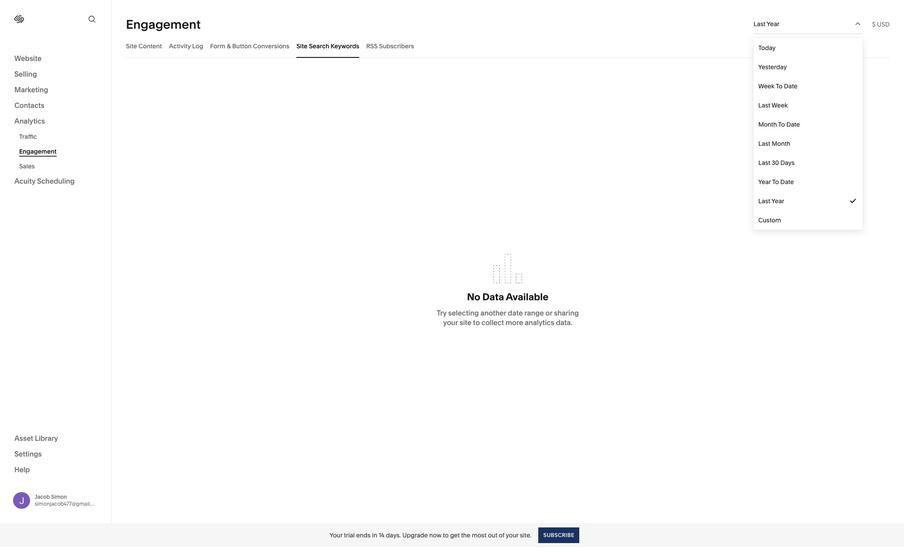 Task type: locate. For each thing, give the bounding box(es) containing it.
your down try
[[443, 319, 458, 327]]

last year up today
[[754, 20, 779, 28]]

to right the site
[[473, 319, 480, 327]]

month to date
[[758, 121, 800, 129]]

year up today
[[767, 20, 779, 28]]

0 vertical spatial week
[[758, 82, 774, 90]]

0 vertical spatial year
[[767, 20, 779, 28]]

1 vertical spatial to
[[443, 532, 449, 540]]

0 horizontal spatial to
[[443, 532, 449, 540]]

ends
[[356, 532, 371, 540]]

today
[[758, 44, 776, 52]]

of
[[499, 532, 504, 540]]

subscribe
[[543, 532, 574, 539]]

last up last 30 days
[[758, 140, 770, 148]]

0 vertical spatial to
[[473, 319, 480, 327]]

acuity
[[14, 177, 35, 186]]

engagement link
[[19, 144, 102, 159]]

rss
[[366, 42, 378, 50]]

asset
[[14, 434, 33, 443]]

2 site from the left
[[296, 42, 307, 50]]

subscribers
[[379, 42, 414, 50]]

simonjacob477@gmail.com
[[35, 501, 102, 508]]

settings
[[14, 450, 42, 459]]

asset library
[[14, 434, 58, 443]]

2 vertical spatial to
[[772, 178, 779, 186]]

year
[[767, 20, 779, 28], [758, 178, 771, 186], [772, 197, 784, 205]]

content
[[138, 42, 162, 50]]

1 vertical spatial date
[[786, 121, 800, 129]]

last up custom
[[758, 197, 770, 205]]

date down days
[[780, 178, 794, 186]]

to up last week
[[776, 82, 783, 90]]

engagement down the traffic
[[19, 148, 57, 156]]

year inside button
[[767, 20, 779, 28]]

traffic
[[19, 133, 37, 141]]

1 horizontal spatial your
[[506, 532, 518, 540]]

site
[[459, 319, 471, 327]]

1 horizontal spatial to
[[473, 319, 480, 327]]

1 site from the left
[[126, 42, 137, 50]]

site
[[126, 42, 137, 50], [296, 42, 307, 50]]

jacob
[[35, 494, 50, 501]]

date up last month
[[786, 121, 800, 129]]

year down year to date
[[772, 197, 784, 205]]

most
[[472, 532, 486, 540]]

or
[[546, 309, 552, 318]]

another
[[480, 309, 506, 318]]

0 vertical spatial to
[[776, 82, 783, 90]]

asset library link
[[14, 434, 97, 444]]

form & button conversions button
[[210, 34, 289, 58]]

to for week
[[776, 82, 783, 90]]

2 vertical spatial date
[[780, 178, 794, 186]]

no
[[467, 292, 480, 303]]

last up today
[[754, 20, 765, 28]]

to for year
[[772, 178, 779, 186]]

try
[[437, 309, 447, 318]]

year down last 30 days
[[758, 178, 771, 186]]

1 horizontal spatial site
[[296, 42, 307, 50]]

14
[[379, 532, 384, 540]]

in
[[372, 532, 377, 540]]

activity
[[169, 42, 191, 50]]

month down 'month to date'
[[772, 140, 790, 148]]

engagement up content
[[126, 17, 201, 32]]

search
[[309, 42, 329, 50]]

site left search
[[296, 42, 307, 50]]

analytics link
[[14, 116, 97, 127]]

help
[[14, 466, 30, 474]]

to down 30
[[772, 178, 779, 186]]

1 vertical spatial week
[[772, 102, 788, 109]]

site.
[[520, 532, 532, 540]]

1 vertical spatial engagement
[[19, 148, 57, 156]]

week
[[758, 82, 774, 90], [772, 102, 788, 109]]

1 vertical spatial your
[[506, 532, 518, 540]]

selling
[[14, 70, 37, 78]]

to left get
[[443, 532, 449, 540]]

out
[[488, 532, 497, 540]]

week down yesterday
[[758, 82, 774, 90]]

to for month
[[778, 121, 785, 129]]

0 vertical spatial your
[[443, 319, 458, 327]]

last year inside button
[[754, 20, 779, 28]]

to up last month
[[778, 121, 785, 129]]

engagement
[[126, 17, 201, 32], [19, 148, 57, 156]]

last down week to date
[[758, 102, 770, 109]]

tab list
[[126, 34, 890, 58]]

2 vertical spatial year
[[772, 197, 784, 205]]

usd
[[877, 20, 890, 28]]

activity log
[[169, 42, 203, 50]]

last year
[[754, 20, 779, 28], [758, 197, 784, 205]]

date
[[784, 82, 798, 90], [786, 121, 800, 129], [780, 178, 794, 186]]

sharing
[[554, 309, 579, 318]]

your
[[443, 319, 458, 327], [506, 532, 518, 540]]

activity log button
[[169, 34, 203, 58]]

0 horizontal spatial site
[[126, 42, 137, 50]]

month down last week
[[758, 121, 777, 129]]

week to date
[[758, 82, 798, 90]]

to
[[776, 82, 783, 90], [778, 121, 785, 129], [772, 178, 779, 186]]

upgrade
[[402, 532, 428, 540]]

site left content
[[126, 42, 137, 50]]

0 horizontal spatial your
[[443, 319, 458, 327]]

traffic link
[[19, 129, 102, 144]]

0 horizontal spatial engagement
[[19, 148, 57, 156]]

1 vertical spatial to
[[778, 121, 785, 129]]

last week
[[758, 102, 788, 109]]

week up 'month to date'
[[772, 102, 788, 109]]

0 vertical spatial engagement
[[126, 17, 201, 32]]

to inside try selecting another date range or sharing your site to collect more analytics data.
[[473, 319, 480, 327]]

data
[[482, 292, 504, 303]]

button
[[232, 42, 252, 50]]

acuity scheduling
[[14, 177, 75, 186]]

subscribe button
[[539, 528, 579, 544]]

date up last week
[[784, 82, 798, 90]]

contacts link
[[14, 101, 97, 111]]

0 vertical spatial last year
[[754, 20, 779, 28]]

your right of
[[506, 532, 518, 540]]

site for site search keywords
[[296, 42, 307, 50]]

0 vertical spatial date
[[784, 82, 798, 90]]

last year up custom
[[758, 197, 784, 205]]



Task type: describe. For each thing, give the bounding box(es) containing it.
sales link
[[19, 159, 102, 174]]

your
[[330, 532, 342, 540]]

library
[[35, 434, 58, 443]]

0 vertical spatial month
[[758, 121, 777, 129]]

range
[[524, 309, 544, 318]]

scheduling
[[37, 177, 75, 186]]

$
[[872, 20, 876, 28]]

selecting
[[448, 309, 479, 318]]

marketing link
[[14, 85, 97, 95]]

form & button conversions
[[210, 42, 289, 50]]

tab list containing site content
[[126, 34, 890, 58]]

your inside try selecting another date range or sharing your site to collect more analytics data.
[[443, 319, 458, 327]]

collect
[[481, 319, 504, 327]]

1 vertical spatial year
[[758, 178, 771, 186]]

date for month to date
[[786, 121, 800, 129]]

analytics
[[525, 319, 554, 327]]

the
[[461, 532, 470, 540]]

rss subscribers
[[366, 42, 414, 50]]

conversions
[[253, 42, 289, 50]]

help link
[[14, 465, 30, 475]]

try selecting another date range or sharing your site to collect more analytics data.
[[437, 309, 579, 327]]

date
[[508, 309, 523, 318]]

available
[[506, 292, 549, 303]]

sales
[[19, 163, 35, 170]]

1 vertical spatial month
[[772, 140, 790, 148]]

last month
[[758, 140, 790, 148]]

acuity scheduling link
[[14, 177, 97, 187]]

your trial ends in 14 days. upgrade now to get the most out of your site.
[[330, 532, 532, 540]]

rss subscribers button
[[366, 34, 414, 58]]

no data available
[[467, 292, 549, 303]]

trial
[[344, 532, 355, 540]]

keywords
[[331, 42, 359, 50]]

data.
[[556, 319, 572, 327]]

analytics
[[14, 117, 45, 126]]

log
[[192, 42, 203, 50]]

site search keywords
[[296, 42, 359, 50]]

$ usd
[[872, 20, 890, 28]]

days
[[780, 159, 795, 167]]

website link
[[14, 54, 97, 64]]

date for year to date
[[780, 178, 794, 186]]

last left 30
[[758, 159, 770, 167]]

simon
[[51, 494, 67, 501]]

settings link
[[14, 450, 97, 460]]

marketing
[[14, 85, 48, 94]]

now
[[429, 532, 441, 540]]

form
[[210, 42, 225, 50]]

date for week to date
[[784, 82, 798, 90]]

selling link
[[14, 69, 97, 80]]

last year button
[[754, 14, 862, 34]]

30
[[772, 159, 779, 167]]

jacob simon simonjacob477@gmail.com
[[35, 494, 102, 508]]

custom
[[758, 217, 781, 224]]

1 vertical spatial last year
[[758, 197, 784, 205]]

website
[[14, 54, 42, 63]]

contacts
[[14, 101, 44, 110]]

yesterday
[[758, 63, 787, 71]]

&
[[227, 42, 231, 50]]

last 30 days
[[758, 159, 795, 167]]

days.
[[386, 532, 401, 540]]

site for site content
[[126, 42, 137, 50]]

site content button
[[126, 34, 162, 58]]

site search keywords button
[[296, 34, 359, 58]]

last inside last year button
[[754, 20, 765, 28]]

site content
[[126, 42, 162, 50]]

1 horizontal spatial engagement
[[126, 17, 201, 32]]

year to date
[[758, 178, 794, 186]]

more
[[506, 319, 523, 327]]



Task type: vqa. For each thing, say whether or not it's contained in the screenshot.
OTHER SEARCH ENGINES field
no



